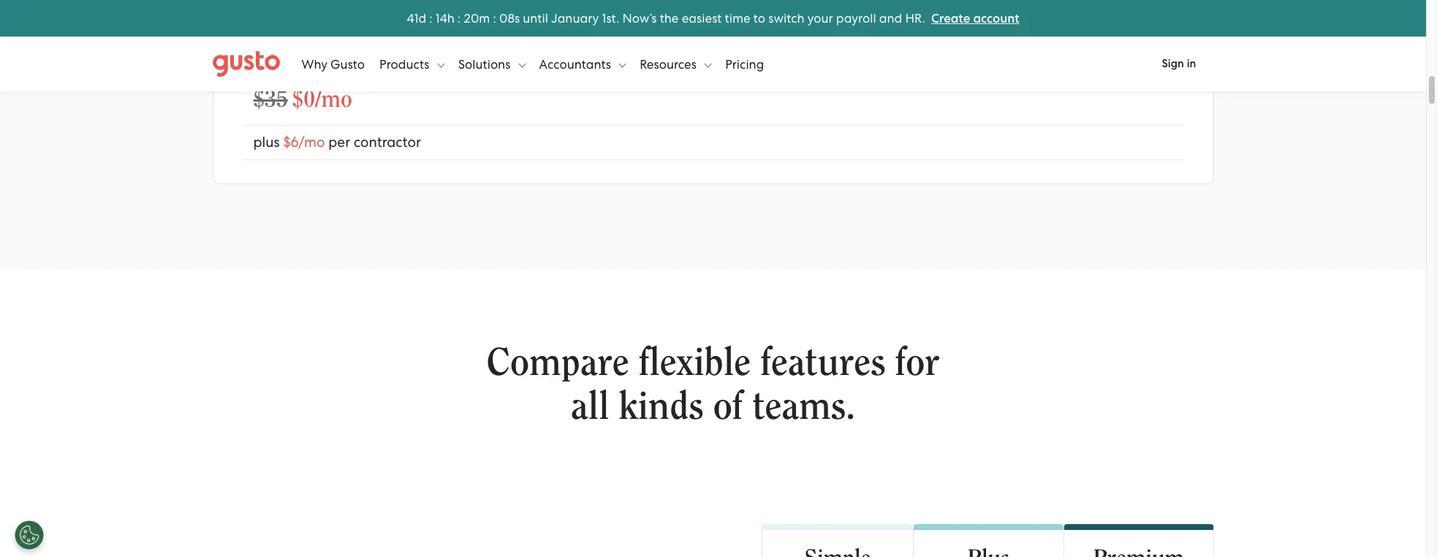 Task type: describe. For each thing, give the bounding box(es) containing it.
$35 $0/mo
[[253, 88, 352, 111]]

2
[[464, 11, 471, 25]]

teams.
[[753, 388, 856, 426]]

s
[[515, 11, 520, 25]]

h :
[[447, 11, 461, 25]]

businesses.
[[382, 30, 454, 47]]

all
[[571, 388, 609, 426]]

until
[[523, 11, 548, 25]]

kinds
[[619, 388, 704, 426]]

sign in
[[1162, 57, 1197, 70]]

time
[[725, 11, 751, 25]]

create
[[932, 11, 971, 26]]

why
[[302, 57, 328, 71]]

details
[[1112, 43, 1150, 58]]

plus $6/mo per contractor
[[253, 134, 421, 151]]

main element
[[212, 42, 1214, 86]]

accountants
[[539, 57, 614, 71]]

products button
[[380, 42, 445, 86]]

a
[[281, 49, 290, 66]]

to
[[754, 11, 766, 25]]

online payroll services, hr, and benefits | gusto image
[[212, 51, 280, 77]]

contractor-
[[277, 30, 351, 47]]

$6/mo
[[283, 134, 325, 151]]

base
[[368, 49, 400, 66]]

now's
[[623, 11, 657, 25]]

hr.
[[906, 11, 926, 25]]

$0/mo inside for contractor-only businesses. get a discounted base price of $0/mo for 6 months.
[[455, 49, 498, 66]]

and
[[880, 11, 903, 25]]

of inside for contractor-only businesses. get a discounted base price of $0/mo for 6 months.
[[439, 49, 452, 66]]

why gusto
[[302, 57, 365, 71]]

see plan details
[[1059, 43, 1150, 58]]

$35
[[253, 88, 288, 111]]

d :
[[419, 11, 433, 25]]

account
[[974, 11, 1020, 26]]

january
[[551, 11, 599, 25]]

2 1 from the left
[[436, 11, 440, 25]]

products
[[380, 57, 433, 71]]

for inside compare flexible features for all kinds of teams.
[[895, 344, 940, 382]]



Task type: locate. For each thing, give the bounding box(es) containing it.
$0/mo
[[455, 49, 498, 66], [292, 88, 352, 111]]

0 horizontal spatial $0/mo
[[292, 88, 352, 111]]

only
[[351, 30, 378, 47]]

4 right d :
[[440, 11, 447, 25]]

for
[[253, 30, 274, 47]]

get
[[253, 49, 277, 66]]

plus
[[253, 134, 280, 151]]

the
[[660, 11, 679, 25]]

for inside for contractor-only businesses. get a discounted base price of $0/mo for 6 months.
[[501, 49, 519, 66]]

solutions button
[[458, 42, 526, 86]]

your
[[808, 11, 833, 25]]

0 horizontal spatial 4
[[407, 11, 414, 25]]

4 1 d : 1 4 h : 2 0 m : 0 8 s until january 1st. now's the easiest time to switch your payroll and hr. create account
[[407, 11, 1020, 26]]

see
[[1059, 43, 1080, 58]]

1 up businesses.
[[414, 11, 419, 25]]

why gusto link
[[302, 42, 365, 86]]

contractor
[[354, 134, 421, 151]]

pricing link
[[726, 42, 764, 86]]

flexible
[[639, 344, 751, 382]]

4 left d :
[[407, 11, 414, 25]]

of down flexible
[[713, 388, 743, 426]]

1st.
[[602, 11, 620, 25]]

1 vertical spatial $0/mo
[[292, 88, 352, 111]]

compare
[[487, 344, 629, 382]]

switch
[[769, 11, 805, 25]]

1 vertical spatial of
[[713, 388, 743, 426]]

0 left s
[[500, 11, 508, 25]]

0 horizontal spatial 0
[[471, 11, 479, 25]]

easiest
[[682, 11, 722, 25]]

0
[[471, 11, 479, 25], [500, 11, 508, 25]]

1 horizontal spatial $0/mo
[[455, 49, 498, 66]]

1 4 from the left
[[407, 11, 414, 25]]

1 0 from the left
[[471, 11, 479, 25]]

for
[[501, 49, 519, 66], [895, 344, 940, 382]]

0 horizontal spatial 1
[[414, 11, 419, 25]]

1 horizontal spatial 1
[[436, 11, 440, 25]]

sign
[[1162, 57, 1185, 70]]

of inside compare flexible features for all kinds of teams.
[[713, 388, 743, 426]]

8
[[508, 11, 515, 25]]

1 horizontal spatial of
[[713, 388, 743, 426]]

1 vertical spatial for
[[895, 344, 940, 382]]

for contractor-only businesses. get a discounted base price of $0/mo for 6 months.
[[253, 30, 586, 66]]

0 vertical spatial for
[[501, 49, 519, 66]]

1
[[414, 11, 419, 25], [436, 11, 440, 25]]

solutions
[[458, 57, 514, 71]]

1 horizontal spatial for
[[895, 344, 940, 382]]

resources button
[[640, 42, 712, 86]]

features
[[761, 344, 886, 382]]

in
[[1187, 57, 1197, 70]]

resources
[[640, 57, 700, 71]]

$0/mo down 'why' in the left of the page
[[292, 88, 352, 111]]

payroll
[[837, 11, 877, 25]]

create account link
[[932, 11, 1020, 26]]

m :
[[479, 11, 496, 25]]

accountants button
[[539, 42, 626, 86]]

0 vertical spatial of
[[439, 49, 452, 66]]

pricing
[[726, 57, 764, 71]]

compare flexible features for all kinds of teams.
[[487, 344, 940, 426]]

0 horizontal spatial of
[[439, 49, 452, 66]]

0 horizontal spatial for
[[501, 49, 519, 66]]

$0/mo down '2'
[[455, 49, 498, 66]]

months.
[[534, 49, 586, 66]]

2 0 from the left
[[500, 11, 508, 25]]

6
[[523, 49, 531, 66]]

4
[[407, 11, 414, 25], [440, 11, 447, 25]]

discounted
[[293, 49, 365, 66]]

gusto
[[331, 57, 365, 71]]

see plan details link
[[1050, 33, 1173, 68]]

sign in link
[[1145, 48, 1214, 80]]

0 right h :
[[471, 11, 479, 25]]

of
[[439, 49, 452, 66], [713, 388, 743, 426]]

1 1 from the left
[[414, 11, 419, 25]]

1 right d :
[[436, 11, 440, 25]]

1 horizontal spatial 0
[[500, 11, 508, 25]]

0 vertical spatial $0/mo
[[455, 49, 498, 66]]

of right price
[[439, 49, 452, 66]]

2 4 from the left
[[440, 11, 447, 25]]

price
[[403, 49, 435, 66]]

plan
[[1083, 43, 1109, 58]]

1 horizontal spatial 4
[[440, 11, 447, 25]]

per
[[329, 134, 350, 151]]



Task type: vqa. For each thing, say whether or not it's contained in the screenshot.


